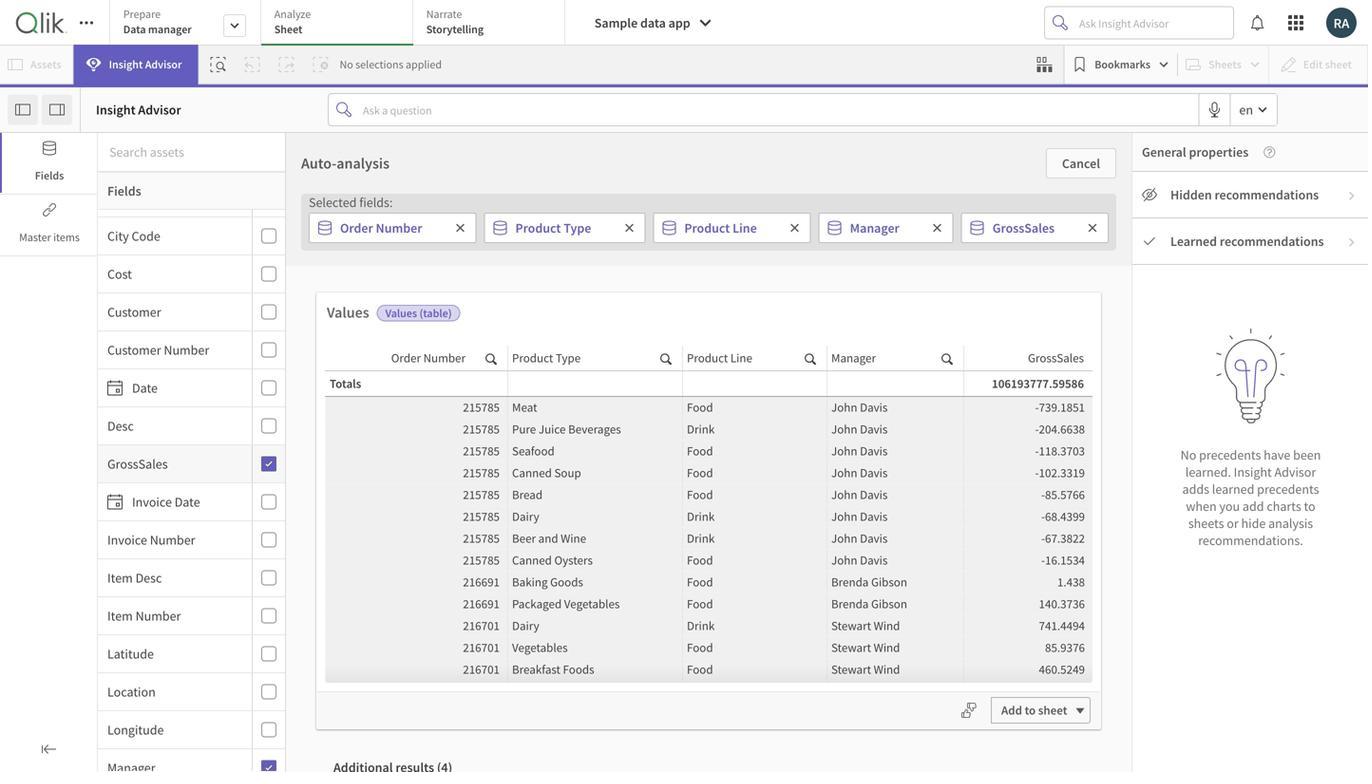 Task type: vqa. For each thing, say whether or not it's contained in the screenshot.


Task type: describe. For each thing, give the bounding box(es) containing it.
1.438
[[1058, 574, 1085, 590]]

davis for -118.3703
[[860, 443, 888, 459]]

john davis for -204.6638
[[831, 421, 888, 437]]

analytics
[[938, 477, 997, 496]]

seafood
[[512, 443, 555, 459]]

stewart wind for 85.9376
[[831, 640, 900, 656]]

generate
[[357, 541, 406, 558]]

manager
[[148, 22, 192, 37]]

(table)
[[420, 306, 452, 321]]

discover
[[413, 595, 460, 612]]

0 vertical spatial line
[[733, 220, 757, 237]]

0 vertical spatial order
[[340, 220, 373, 237]]

general properties
[[1142, 143, 1249, 161]]

get
[[658, 258, 688, 286]]

118.3703
[[1039, 443, 1085, 459]]

juice
[[539, 421, 566, 437]]

been
[[1293, 447, 1321, 464]]

gibson for 1.438
[[871, 574, 907, 590]]

beer
[[512, 531, 536, 546]]

2 search image from the left
[[942, 350, 953, 367]]

insight down "insight advisor" 'dropdown button' at top left
[[96, 101, 136, 118]]

you inside no precedents have been learned. insight advisor adds learned precedents when you add charts to sheets or hide analysis recommendations.
[[1220, 498, 1240, 515]]

city code
[[107, 228, 160, 245]]

460.5249
[[1039, 662, 1085, 678]]

Ask a question text field
[[359, 94, 1199, 125]]

food for packaged vegetables
[[687, 596, 713, 612]]

item number menu item
[[98, 598, 285, 636]]

215785 for pure juice beverages
[[463, 421, 500, 437]]

2 totals not applicable for this column element from the left
[[683, 371, 827, 397]]

using
[[750, 515, 780, 532]]

line inside grid
[[731, 350, 753, 366]]

narrate
[[426, 7, 462, 21]]

and inside the to start creating visualizations and build your new sheet.
[[966, 544, 987, 561]]

product up option
[[515, 220, 561, 237]]

location menu item
[[98, 674, 285, 712]]

cancel
[[1062, 155, 1100, 172]]

item desc
[[107, 570, 162, 587]]

john for -85.5766
[[831, 487, 858, 503]]

deselect field image for number
[[455, 222, 466, 234]]

add to sheet button
[[991, 698, 1091, 724]]

customer button
[[98, 304, 248, 321]]

app
[[669, 14, 691, 31]]

2 master items button from the left
[[2, 195, 97, 255]]

start
[[987, 515, 1012, 532]]

drink for 204.6638
[[687, 421, 715, 437]]

items
[[53, 230, 80, 245]]

insight inside no precedents have been learned. insight advisor adds learned precedents when you add charts to sheets or hide analysis recommendations.
[[1234, 464, 1272, 481]]

in
[[688, 515, 698, 532]]

0 horizontal spatial fields
[[35, 168, 64, 183]]

explore for explore your data directly or let qlik generate insights for you with
[[340, 515, 382, 532]]

john davis for -102.3319
[[831, 465, 888, 481]]

selected
[[309, 194, 357, 211]]

john for -102.3319
[[831, 465, 858, 481]]

have
[[1264, 447, 1291, 464]]

216691 for packaged vegetables
[[463, 596, 500, 612]]

grosssales inside menu item
[[107, 456, 168, 473]]

216701 for vegetables
[[463, 640, 500, 656]]

general
[[1142, 143, 1187, 161]]

- for 739.1851
[[1035, 400, 1039, 415]]

selected fields:
[[309, 194, 393, 211]]

prepare
[[123, 7, 161, 21]]

-204.6638
[[1035, 421, 1085, 437]]

baking goods
[[512, 574, 583, 590]]

analysis inside no precedents have been learned. insight advisor adds learned precedents when you add charts to sheets or hide analysis recommendations.
[[1269, 515, 1313, 532]]

baking
[[512, 574, 548, 590]]

canned oysters
[[512, 553, 593, 568]]

values for values (table)
[[385, 306, 417, 321]]

deselect field image for type
[[624, 222, 635, 234]]

. save any insights you discover to this sheet.
[[344, 566, 534, 612]]

4 drink from the top
[[687, 618, 715, 634]]

to inside . save any insights you discover to this sheet.
[[463, 595, 474, 612]]

data up directly
[[463, 477, 492, 496]]

0 vertical spatial vegetables
[[564, 596, 620, 612]]

insights inside ". any found insights can be saved to this sheet."
[[624, 569, 668, 586]]

master
[[19, 230, 51, 245]]

sheet
[[274, 22, 303, 37]]

to left the "get"
[[634, 258, 654, 286]]

davis for -16.1534
[[860, 553, 888, 568]]

beer and wine
[[512, 531, 586, 546]]

1 horizontal spatial fields
[[107, 182, 141, 200]]

106193777.59586
[[992, 376, 1084, 392]]

sheet. for data
[[500, 595, 534, 612]]

for
[[455, 541, 470, 558]]

have
[[629, 477, 662, 496]]

date button
[[98, 380, 248, 397]]

insights inside explore your data directly or let qlik generate insights for you with
[[409, 541, 452, 558]]

directly
[[440, 515, 482, 532]]

breakfast
[[512, 662, 561, 678]]

create new analytics
[[862, 477, 997, 496]]

tab list inside choose an option below to get started adding to this sheet... application
[[109, 0, 572, 48]]

recommendations for learned recommendations
[[1220, 233, 1324, 250]]

new for find
[[616, 515, 639, 532]]

- for 67.3822
[[1041, 531, 1045, 546]]

your inside explore your data directly or let qlik generate insights for you with
[[384, 515, 410, 532]]

stewart for 85.9376
[[831, 640, 871, 656]]

auto-
[[301, 154, 337, 173]]

canned for canned oysters
[[512, 553, 552, 568]]

latitude menu item
[[98, 636, 285, 674]]

new inside the to start creating visualizations and build your new sheet.
[[913, 569, 937, 586]]

davis for -68.4399
[[860, 509, 888, 525]]

to inside the to start creating visualizations and build your new sheet.
[[973, 515, 984, 532]]

create
[[862, 477, 904, 496]]

an
[[475, 258, 499, 286]]

brenda for 1.438
[[831, 574, 869, 590]]

cost
[[107, 266, 132, 283]]

adding
[[764, 258, 831, 286]]

1 horizontal spatial order
[[391, 350, 421, 366]]

choose an option below to get started adding to this sheet... application
[[0, 0, 1368, 773]]

date menu item
[[98, 370, 285, 408]]

stewart for 741.4494
[[831, 618, 871, 634]]

sheet. for analytics
[[939, 569, 973, 586]]

grosssales menu item
[[98, 446, 285, 484]]

food for seafood
[[687, 443, 713, 459]]

analyze
[[274, 7, 311, 21]]

applied
[[406, 57, 442, 72]]

add to sheet
[[1002, 703, 1068, 719]]

dairy for 216701
[[512, 618, 539, 634]]

bread
[[512, 487, 543, 503]]

no for no selections applied
[[340, 57, 353, 72]]

number for invoice number menu item
[[150, 532, 195, 549]]

recommendations.
[[1198, 532, 1304, 549]]

or inside explore your data directly or let qlik generate insights for you with
[[484, 515, 496, 532]]

215785 for canned oysters
[[463, 553, 500, 568]]

john davis for -739.1851
[[831, 400, 888, 415]]

storytelling
[[426, 22, 484, 37]]

product up started
[[685, 220, 730, 237]]

wind for 460.5249
[[874, 662, 900, 678]]

invoice number menu item
[[98, 522, 285, 560]]

1 vertical spatial type
[[556, 350, 581, 366]]

john davis for -85.5766
[[831, 487, 888, 503]]

food for canned soup
[[687, 465, 713, 481]]

0 horizontal spatial date
[[132, 380, 158, 397]]

search image
[[611, 541, 634, 558]]

data inside dropdown button
[[640, 14, 666, 31]]

view disabled image
[[1142, 187, 1157, 202]]

item desc menu item
[[98, 560, 285, 598]]

customer number
[[107, 342, 209, 359]]

1 vertical spatial insight advisor
[[96, 101, 181, 118]]

sheet inside button
[[1038, 703, 1068, 719]]

food for canned oysters
[[687, 553, 713, 568]]

narrate storytelling
[[426, 7, 484, 37]]

number down (table)
[[423, 350, 466, 366]]

stewart for 460.5249
[[831, 662, 871, 678]]

values (table)
[[385, 306, 452, 321]]

ra
[[1334, 14, 1350, 32]]

en button
[[1231, 94, 1277, 125]]

saved
[[710, 569, 742, 586]]

0 vertical spatial product type
[[515, 220, 591, 237]]

packaged vegetables
[[512, 596, 620, 612]]

food for bread
[[687, 487, 713, 503]]

advisor inside no precedents have been learned. insight advisor adds learned precedents when you add charts to sheets or hide analysis recommendations.
[[1275, 464, 1316, 481]]

you inside . save any insights you discover to this sheet.
[[390, 595, 411, 612]]

4 deselect field image from the left
[[1087, 222, 1099, 234]]

to inside button
[[1025, 703, 1036, 719]]

when
[[1186, 498, 1217, 515]]

insight advisor inside 'dropdown button'
[[109, 57, 182, 72]]

invoice for invoice date
[[132, 494, 172, 511]]

number down fields:
[[376, 220, 422, 237]]

sheet. inside ". any found insights can be saved to this sheet."
[[667, 595, 701, 612]]

hidden recommendations button
[[1133, 172, 1368, 219]]

data
[[123, 22, 146, 37]]

invoice for invoice number
[[107, 532, 147, 549]]

soup
[[554, 465, 581, 481]]

hide
[[1242, 515, 1266, 532]]

1 vertical spatial grosssales
[[1028, 350, 1084, 366]]

breakfast foods
[[512, 662, 594, 678]]

0 vertical spatial manager
[[850, 220, 900, 237]]

1 vertical spatial precedents
[[1257, 481, 1319, 498]]

no precedents have been learned. insight advisor adds learned precedents when you add charts to sheets or hide analysis recommendations.
[[1181, 447, 1321, 549]]

85.5766
[[1045, 487, 1085, 503]]

- for 204.6638
[[1035, 421, 1039, 437]]

0 vertical spatial type
[[564, 220, 591, 237]]

216701 for breakfast foods
[[463, 662, 500, 678]]

latitude button
[[98, 646, 248, 663]]

ask
[[634, 542, 652, 558]]

deselect field image for line
[[789, 222, 801, 234]]

0 vertical spatial this
[[860, 258, 895, 286]]

sample data app
[[595, 14, 691, 31]]

drink for 68.4399
[[687, 509, 715, 525]]

charts
[[1267, 498, 1302, 515]]

results tabs tab list
[[318, 745, 468, 773]]

item for item desc
[[107, 570, 133, 587]]

advisor up discover
[[422, 567, 462, 583]]

-118.3703
[[1035, 443, 1085, 459]]

1 search image from the left
[[660, 350, 672, 367]]

deselect field image
[[932, 222, 943, 234]]

prepare data manager
[[123, 7, 192, 37]]

goods
[[550, 574, 583, 590]]

0 vertical spatial product line
[[685, 220, 757, 237]]

wind for 741.4494
[[874, 618, 900, 634]]

dairy for 215785
[[512, 509, 539, 525]]

gibson for 140.3736
[[871, 596, 907, 612]]

102.3319
[[1039, 465, 1085, 481]]

master items
[[19, 230, 80, 245]]

manager menu item
[[98, 750, 285, 773]]



Task type: locate. For each thing, give the bounding box(es) containing it.
0 vertical spatial precedents
[[1199, 447, 1261, 464]]

1 vertical spatial brenda
[[831, 596, 869, 612]]

1 wind from the top
[[874, 618, 900, 634]]

1 vertical spatial no
[[1181, 447, 1197, 464]]

0 horizontal spatial you
[[390, 595, 411, 612]]

216701 left breakfast
[[463, 662, 500, 678]]

drink for 67.3822
[[687, 531, 715, 546]]

manager
[[850, 220, 900, 237], [831, 350, 876, 366]]

this inside ". any found insights can be saved to this sheet."
[[759, 569, 779, 586]]

insight up can
[[654, 542, 690, 558]]

add
[[1002, 703, 1022, 719]]

brenda for 140.3736
[[831, 596, 869, 612]]

analysis right hide
[[1269, 515, 1313, 532]]

215785 for seafood
[[463, 443, 500, 459]]

0 vertical spatial invoice
[[132, 494, 172, 511]]

sheet. inside the to start creating visualizations and build your new sheet.
[[939, 569, 973, 586]]

0 vertical spatial customer
[[107, 304, 161, 321]]

2 216691 from the top
[[463, 596, 500, 612]]

0 horizontal spatial no
[[340, 57, 353, 72]]

1 horizontal spatial explore
[[386, 477, 435, 496]]

hidden
[[1171, 186, 1212, 203]]

1 vertical spatial order
[[391, 350, 421, 366]]

product type up meat
[[512, 350, 581, 366]]

85.9376
[[1045, 640, 1085, 656]]

2 davis from the top
[[860, 421, 888, 437]]

values for values
[[327, 303, 369, 322]]

3 john davis from the top
[[831, 443, 888, 459]]

no up adds
[[1181, 447, 1197, 464]]

hide assets image
[[15, 102, 30, 117]]

john davis for -16.1534
[[831, 553, 888, 568]]

sheet. down the visualizations
[[939, 569, 973, 586]]

find
[[589, 515, 613, 532]]

john for -118.3703
[[831, 443, 858, 459]]

- up the -118.3703
[[1035, 421, 1039, 437]]

1 vertical spatial wind
[[874, 640, 900, 656]]

number for the item number menu item
[[135, 608, 181, 625]]

john for -204.6638
[[831, 421, 858, 437]]

brenda gibson for 140.3736
[[831, 596, 907, 612]]

let
[[499, 515, 513, 532]]

drink up question?
[[687, 421, 715, 437]]

learned recommendations
[[1171, 233, 1324, 250]]

2 stewart from the top
[[831, 640, 871, 656]]

- for 118.3703
[[1035, 443, 1039, 459]]

explore up explore your data directly or let qlik generate insights for you with
[[386, 477, 435, 496]]

2 dairy from the top
[[512, 618, 539, 634]]

1 item from the top
[[107, 570, 133, 587]]

to right charts
[[1304, 498, 1316, 515]]

to right adding on the right top of the page
[[835, 258, 855, 286]]

canned for canned soup
[[512, 465, 552, 481]]

new right the create
[[907, 477, 935, 496]]

4 john davis from the top
[[831, 465, 888, 481]]

0 vertical spatial analysis
[[337, 154, 390, 173]]

0 vertical spatial date
[[132, 380, 158, 397]]

0 vertical spatial recommendations
[[1215, 186, 1319, 203]]

1 vertical spatial stewart
[[831, 640, 871, 656]]

1 vertical spatial dairy
[[512, 618, 539, 634]]

search image down the "get"
[[660, 350, 672, 367]]

215785 for beer and wine
[[463, 531, 500, 546]]

product type up option
[[515, 220, 591, 237]]

. left any
[[743, 541, 746, 558]]

code
[[132, 228, 160, 245]]

1 horizontal spatial no
[[1181, 447, 1197, 464]]

6 john from the top
[[831, 509, 858, 525]]

1 216691 from the top
[[463, 574, 500, 590]]

2 stewart wind from the top
[[831, 640, 900, 656]]

1 vertical spatial recommendations
[[1220, 233, 1324, 250]]

explore the data
[[386, 477, 492, 496]]

0 vertical spatial canned
[[512, 465, 552, 481]]

no inside no precedents have been learned. insight advisor adds learned precedents when you add charts to sheets or hide analysis recommendations.
[[1181, 447, 1197, 464]]

the right in
[[701, 515, 719, 532]]

0 horizontal spatial search image
[[660, 350, 672, 367]]

3 wind from the top
[[874, 662, 900, 678]]

recommendations inside button
[[1220, 233, 1324, 250]]

0 vertical spatial stewart
[[831, 618, 871, 634]]

0 vertical spatial 216701
[[463, 618, 500, 634]]

explore inside explore your data directly or let qlik generate insights for you with
[[340, 515, 382, 532]]

1 vertical spatial .
[[475, 566, 478, 583]]

0 vertical spatial grosssales
[[993, 220, 1055, 237]]

packaged
[[512, 596, 562, 612]]

1 brenda gibson from the top
[[831, 574, 907, 590]]

0 vertical spatial .
[[743, 541, 746, 558]]

-739.1851
[[1035, 400, 1085, 415]]

data left app
[[640, 14, 666, 31]]

explore for explore the data
[[386, 477, 435, 496]]

type
[[564, 220, 591, 237], [556, 350, 581, 366]]

1 brenda from the top
[[831, 574, 869, 590]]

stewart wind for 460.5249
[[831, 662, 900, 678]]

- down '-102.3319' on the right bottom of the page
[[1041, 487, 1045, 503]]

tab list containing prepare
[[109, 0, 572, 48]]

manager inside grid
[[831, 350, 876, 366]]

item inside menu item
[[107, 608, 133, 625]]

741.4494
[[1039, 618, 1085, 634]]

1 vertical spatial manager
[[831, 350, 876, 366]]

7 215785 from the top
[[463, 531, 500, 546]]

8 food from the top
[[687, 640, 713, 656]]

foods
[[563, 662, 594, 678]]

. inside . save any insights you discover to this sheet.
[[475, 566, 478, 583]]

2 215785 from the top
[[463, 421, 500, 437]]

search image
[[660, 350, 672, 367], [805, 350, 816, 367]]

1 vertical spatial canned
[[512, 553, 552, 568]]

3 food from the top
[[687, 465, 713, 481]]

1 stewart wind from the top
[[831, 618, 900, 634]]

1 horizontal spatial desc
[[135, 570, 162, 587]]

3 john from the top
[[831, 443, 858, 459]]

item
[[107, 570, 133, 587], [107, 608, 133, 625]]

1 vertical spatial invoice
[[107, 532, 147, 549]]

sheet. inside . save any insights you discover to this sheet.
[[500, 595, 534, 612]]

john davis for -68.4399
[[831, 509, 888, 525]]

0 vertical spatial item
[[107, 570, 133, 587]]

3 216701 from the top
[[463, 662, 500, 678]]

this left sheet...
[[860, 258, 895, 286]]

no
[[340, 57, 353, 72], [1181, 447, 1197, 464]]

1 search image from the left
[[486, 350, 497, 367]]

you right the for
[[473, 541, 494, 558]]

data
[[640, 14, 666, 31], [463, 477, 492, 496], [412, 515, 437, 532], [722, 515, 747, 532]]

16.1534
[[1045, 553, 1085, 568]]

data inside explore your data directly or let qlik generate insights for you with
[[412, 515, 437, 532]]

0 horizontal spatial your
[[384, 515, 410, 532]]

desc menu item
[[98, 408, 285, 446]]

3 drink from the top
[[687, 531, 715, 546]]

216701 for dairy
[[463, 618, 500, 634]]

line down started
[[731, 350, 753, 366]]

customer menu item
[[98, 294, 285, 332]]

8 215785 from the top
[[463, 553, 500, 568]]

1 vertical spatial product type
[[512, 350, 581, 366]]

1 215785 from the top
[[463, 400, 500, 415]]

analysis up selected fields:
[[337, 154, 390, 173]]

food for vegetables
[[687, 640, 713, 656]]

choose
[[400, 258, 471, 286]]

insight advisor
[[109, 57, 182, 72], [96, 101, 181, 118], [383, 567, 462, 583]]

cost menu item
[[98, 256, 285, 294]]

can
[[670, 569, 690, 586]]

desc up grosssales button
[[107, 418, 134, 435]]

1 horizontal spatial your
[[885, 569, 911, 586]]

0 vertical spatial 216691
[[463, 574, 500, 590]]

2 drink from the top
[[687, 509, 715, 525]]

insights
[[642, 515, 685, 532], [409, 541, 452, 558], [624, 569, 668, 586], [344, 595, 387, 612]]

values
[[327, 303, 369, 322], [385, 306, 417, 321]]

or left hide
[[1227, 515, 1239, 532]]

1 horizontal spatial and
[[966, 544, 987, 561]]

number for customer number menu item
[[164, 342, 209, 359]]

- for 102.3319
[[1035, 465, 1039, 481]]

1 horizontal spatial search image
[[805, 350, 816, 367]]

grid containing order number
[[325, 346, 1098, 769]]

1 vertical spatial 216701
[[463, 640, 500, 656]]

5 food from the top
[[687, 553, 713, 568]]

insights left in
[[642, 515, 685, 532]]

number up item desc button
[[150, 532, 195, 549]]

option
[[504, 258, 566, 286]]

3 deselect field image from the left
[[789, 222, 801, 234]]

item inside item desc menu item
[[107, 570, 133, 587]]

7 john from the top
[[831, 531, 858, 546]]

insights inside . save any insights you discover to this sheet.
[[344, 595, 387, 612]]

recommendations inside button
[[1215, 186, 1319, 203]]

desc down invoice number in the bottom of the page
[[135, 570, 162, 587]]

order number down fields:
[[340, 220, 422, 237]]

food for baking goods
[[687, 574, 713, 590]]

2 brenda gibson from the top
[[831, 596, 907, 612]]

to inside ". any found insights can be saved to this sheet."
[[745, 569, 756, 586]]

2 vertical spatial wind
[[874, 662, 900, 678]]

insight down generate
[[383, 567, 420, 583]]

to start creating visualizations and build your new sheet.
[[840, 515, 1019, 586]]

advisor up charts
[[1275, 464, 1316, 481]]

order number
[[340, 220, 422, 237], [391, 350, 466, 366]]

2 customer from the top
[[107, 342, 161, 359]]

john davis for -118.3703
[[831, 443, 888, 459]]

davis for -739.1851
[[860, 400, 888, 415]]

customer number menu item
[[98, 332, 285, 370]]

invoice date menu item
[[98, 484, 285, 522]]

this inside . save any insights you discover to this sheet.
[[477, 595, 497, 612]]

insight
[[109, 57, 143, 72], [96, 101, 136, 118], [1234, 464, 1272, 481], [654, 542, 690, 558], [383, 567, 420, 583]]

deselect field image
[[455, 222, 466, 234], [624, 222, 635, 234], [789, 222, 801, 234], [1087, 222, 1099, 234]]

to
[[634, 258, 654, 286], [835, 258, 855, 286], [1304, 498, 1316, 515], [973, 515, 984, 532], [745, 569, 756, 586], [463, 595, 474, 612], [1025, 703, 1036, 719]]

your up generate
[[384, 515, 410, 532]]

menu
[[98, 180, 285, 773]]

1 vertical spatial the
[[701, 515, 719, 532]]

216691 down the for
[[463, 574, 500, 590]]

food for breakfast foods
[[687, 662, 713, 678]]

Ask Insight Advisor text field
[[1076, 8, 1233, 38]]

the up directly
[[438, 477, 460, 496]]

data left directly
[[412, 515, 437, 532]]

sample data app button
[[579, 8, 725, 38]]

1 horizontal spatial the
[[701, 515, 719, 532]]

2 horizontal spatial you
[[1220, 498, 1240, 515]]

7 davis from the top
[[860, 531, 888, 546]]

a
[[665, 477, 673, 496]]

selections tool image
[[1037, 57, 1052, 72]]

en
[[1240, 101, 1253, 118]]

advisor
[[145, 57, 182, 72], [138, 101, 181, 118], [1275, 464, 1316, 481], [692, 542, 731, 558], [422, 567, 462, 583]]

insight inside 'dropdown button'
[[109, 57, 143, 72]]

0 vertical spatial explore
[[386, 477, 435, 496]]

order down values (table) at left
[[391, 350, 421, 366]]

1 vertical spatial this
[[759, 569, 779, 586]]

wind for 85.9376
[[874, 640, 900, 656]]

drink up the be
[[687, 531, 715, 546]]

number down customer menu item
[[164, 342, 209, 359]]

menu inside choose an option below to get started adding to this sheet... application
[[98, 180, 285, 773]]

1 master items button from the left
[[0, 195, 97, 255]]

your inside the to start creating visualizations and build your new sheet.
[[885, 569, 911, 586]]

1 vertical spatial product line
[[687, 350, 753, 366]]

1 horizontal spatial .
[[743, 541, 746, 558]]

fields:
[[359, 194, 393, 211]]

john for -16.1534
[[831, 553, 858, 568]]

tab list
[[109, 0, 572, 48]]

0 horizontal spatial desc
[[107, 418, 134, 435]]

2 horizontal spatial this
[[860, 258, 895, 286]]

you left add
[[1220, 498, 1240, 515]]

learned recommendations button
[[1133, 219, 1368, 265]]

- for 85.5766
[[1041, 487, 1045, 503]]

precedents down 'have'
[[1257, 481, 1319, 498]]

you left discover
[[390, 595, 411, 612]]

any
[[510, 566, 530, 583]]

data left using
[[722, 515, 747, 532]]

new for create
[[907, 477, 935, 496]]

- down -85.5766
[[1041, 509, 1045, 525]]

help image
[[1249, 146, 1275, 158]]

to right 'saved'
[[745, 569, 756, 586]]

5 john from the top
[[831, 487, 858, 503]]

sheet...
[[900, 258, 969, 286]]

2 canned from the top
[[512, 553, 552, 568]]

type up below
[[564, 220, 591, 237]]

insight advisor up discover
[[383, 567, 462, 583]]

1 vertical spatial you
[[473, 541, 494, 558]]

john davis for -67.3822
[[831, 531, 888, 546]]

ra button
[[1327, 8, 1357, 38]]

item for item number
[[107, 608, 133, 625]]

6 davis from the top
[[860, 509, 888, 525]]

2 item from the top
[[107, 608, 133, 625]]

0 vertical spatial order number
[[340, 220, 422, 237]]

- down -67.3822
[[1041, 553, 1045, 568]]

-16.1534
[[1041, 553, 1085, 568]]

- for 68.4399
[[1041, 509, 1045, 525]]

sample
[[595, 14, 638, 31]]

0 vertical spatial new
[[907, 477, 935, 496]]

grid
[[325, 346, 1098, 769]]

1 horizontal spatial analysis
[[1269, 515, 1313, 532]]

john for -67.3822
[[831, 531, 858, 546]]

0 horizontal spatial or
[[484, 515, 496, 532]]

9 food from the top
[[687, 662, 713, 678]]

0 horizontal spatial the
[[438, 477, 460, 496]]

1 horizontal spatial search image
[[942, 350, 953, 367]]

216701 down save
[[463, 618, 500, 634]]

and left build
[[966, 544, 987, 561]]

no left selections
[[340, 57, 353, 72]]

product line down started
[[687, 350, 753, 366]]

2 brenda from the top
[[831, 596, 869, 612]]

739.1851
[[1039, 400, 1085, 415]]

davis for -102.3319
[[860, 465, 888, 481]]

7 john davis from the top
[[831, 531, 888, 546]]

totals not applicable for this column element
[[508, 371, 683, 397], [683, 371, 827, 397], [827, 371, 964, 397]]

0 vertical spatial the
[[438, 477, 460, 496]]

140.3736
[[1039, 596, 1085, 612]]

215785 for canned soup
[[463, 465, 500, 481]]

0 horizontal spatial and
[[538, 531, 558, 546]]

1 vertical spatial line
[[731, 350, 753, 366]]

6 215785 from the top
[[463, 509, 500, 525]]

8 john from the top
[[831, 553, 858, 568]]

3 stewart wind from the top
[[831, 662, 900, 678]]

204.6638
[[1039, 421, 1085, 437]]

location
[[107, 684, 156, 701]]

menu containing city code
[[98, 180, 285, 773]]

1 customer from the top
[[107, 304, 161, 321]]

recommendations down help icon
[[1215, 186, 1319, 203]]

edit sheet
[[905, 517, 958, 532]]

precedents
[[1199, 447, 1261, 464], [1257, 481, 1319, 498]]

davis for -204.6638
[[860, 421, 888, 437]]

customer for customer
[[107, 304, 161, 321]]

1 gibson from the top
[[871, 574, 907, 590]]

0 vertical spatial gibson
[[871, 574, 907, 590]]

1 vertical spatial desc
[[135, 570, 162, 587]]

2 deselect field image from the left
[[624, 222, 635, 234]]

3 totals not applicable for this column element from the left
[[827, 371, 964, 397]]

2 vertical spatial stewart wind
[[831, 662, 900, 678]]

2 john davis from the top
[[831, 421, 888, 437]]

vegetables down found
[[564, 596, 620, 612]]

1 john from the top
[[831, 400, 858, 415]]

1 vertical spatial your
[[885, 569, 911, 586]]

selections
[[356, 57, 403, 72]]

6 food from the top
[[687, 574, 713, 590]]

. inside ". any found insights can be saved to this sheet."
[[743, 541, 746, 558]]

sheet right edit
[[929, 517, 958, 532]]

recommendations down hidden recommendations button at right
[[1220, 233, 1324, 250]]

1 john davis from the top
[[831, 400, 888, 415]]

new
[[907, 477, 935, 496], [616, 515, 639, 532], [913, 569, 937, 586]]

and up canned oysters
[[538, 531, 558, 546]]

0 vertical spatial desc
[[107, 418, 134, 435]]

stewart wind for 741.4494
[[831, 618, 900, 634]]

desc inside 'menu item'
[[107, 418, 134, 435]]

search image
[[486, 350, 497, 367], [942, 350, 953, 367]]

grosssales up "invoice date" on the left bottom of page
[[107, 456, 168, 473]]

0 vertical spatial dairy
[[512, 509, 539, 525]]

4 davis from the top
[[860, 465, 888, 481]]

1 vertical spatial vegetables
[[512, 640, 568, 656]]

0 vertical spatial you
[[1220, 498, 1240, 515]]

Search assets text field
[[98, 135, 285, 169]]

small image
[[1347, 237, 1358, 248]]

1 vertical spatial date
[[175, 494, 200, 511]]

advisor down manager
[[145, 57, 182, 72]]

0 horizontal spatial sheet.
[[500, 595, 534, 612]]

fields button
[[0, 133, 97, 193], [2, 133, 97, 193], [98, 172, 285, 210]]

8 john davis from the top
[[831, 553, 888, 568]]

invoice number button
[[98, 532, 248, 549]]

be
[[693, 569, 707, 586]]

qlik
[[516, 515, 538, 532]]

2 vertical spatial insight advisor
[[383, 567, 462, 583]]

- down 106193777.59586
[[1035, 400, 1039, 415]]

215785 for bread
[[463, 487, 500, 503]]

3 215785 from the top
[[463, 443, 500, 459]]

values left values (table) at left
[[327, 303, 369, 322]]

below
[[571, 258, 629, 286]]

0 vertical spatial brenda gibson
[[831, 574, 907, 590]]

. for question?
[[743, 541, 746, 558]]

advisor inside 'dropdown button'
[[145, 57, 182, 72]]

search image down an
[[486, 350, 497, 367]]

product type inside grid
[[512, 350, 581, 366]]

drink down the be
[[687, 618, 715, 634]]

vegetables up breakfast
[[512, 640, 568, 656]]

city code menu item
[[98, 218, 285, 256]]

1 horizontal spatial date
[[175, 494, 200, 511]]

5 davis from the top
[[860, 487, 888, 503]]

order number inside grid
[[391, 350, 466, 366]]

216691 for baking goods
[[463, 574, 500, 590]]

drink down question?
[[687, 509, 715, 525]]

2 gibson from the top
[[871, 596, 907, 612]]

item desc button
[[98, 570, 248, 587]]

0 horizontal spatial order
[[340, 220, 373, 237]]

1 vertical spatial customer
[[107, 342, 161, 359]]

advisor up the be
[[692, 542, 731, 558]]

5 215785 from the top
[[463, 487, 500, 503]]

line
[[733, 220, 757, 237], [731, 350, 753, 366]]

215785 for meat
[[463, 400, 500, 415]]

3 davis from the top
[[860, 443, 888, 459]]

2 search image from the left
[[805, 350, 816, 367]]

1 vertical spatial 216691
[[463, 596, 500, 612]]

2 vertical spatial 216701
[[463, 662, 500, 678]]

1 stewart from the top
[[831, 618, 871, 634]]

number down item desc button
[[135, 608, 181, 625]]

1 216701 from the top
[[463, 618, 500, 634]]

0 horizontal spatial .
[[475, 566, 478, 583]]

grosssales button
[[98, 456, 248, 473]]

medium image
[[1142, 234, 1157, 249]]

item number
[[107, 608, 181, 625]]

bookmarks button
[[1068, 49, 1174, 80]]

to right the "add"
[[1025, 703, 1036, 719]]

grosssales up 106193777.59586
[[1028, 350, 1084, 366]]

to right discover
[[463, 595, 474, 612]]

wind
[[874, 618, 900, 634], [874, 640, 900, 656], [874, 662, 900, 678]]

1 vertical spatial explore
[[340, 515, 382, 532]]

your down the visualizations
[[885, 569, 911, 586]]

with
[[496, 541, 521, 558]]

john for -739.1851
[[831, 400, 858, 415]]

1 totals not applicable for this column element from the left
[[508, 371, 683, 397]]

1 horizontal spatial values
[[385, 306, 417, 321]]

recommendations
[[1215, 186, 1319, 203], [1220, 233, 1324, 250]]

invoice up invoice number in the bottom of the page
[[132, 494, 172, 511]]

1 davis from the top
[[860, 400, 888, 415]]

4 john from the top
[[831, 465, 858, 481]]

to inside no precedents have been learned. insight advisor adds learned precedents when you add charts to sheets or hide analysis recommendations.
[[1304, 498, 1316, 515]]

desc button
[[98, 418, 248, 435]]

insight advisor down "insight advisor" 'dropdown button' at top left
[[96, 101, 181, 118]]

1 vertical spatial gibson
[[871, 596, 907, 612]]

sheet. down can
[[667, 595, 701, 612]]

started
[[693, 258, 760, 286]]

or inside no precedents have been learned. insight advisor adds learned precedents when you add charts to sheets or hide analysis recommendations.
[[1227, 515, 1239, 532]]

0 vertical spatial brenda
[[831, 574, 869, 590]]

216701
[[463, 618, 500, 634], [463, 640, 500, 656], [463, 662, 500, 678]]

this
[[860, 258, 895, 286], [759, 569, 779, 586], [477, 595, 497, 612]]

item up the item number
[[107, 570, 133, 587]]

or left let
[[484, 515, 496, 532]]

pure
[[512, 421, 536, 437]]

john for -68.4399
[[831, 509, 858, 525]]

insights down ask
[[624, 569, 668, 586]]

desc inside menu item
[[135, 570, 162, 587]]

line up started
[[733, 220, 757, 237]]

6 john davis from the top
[[831, 509, 888, 525]]

. for data
[[475, 566, 478, 583]]

1 deselect field image from the left
[[455, 222, 466, 234]]

you
[[1220, 498, 1240, 515], [473, 541, 494, 558], [390, 595, 411, 612]]

0 horizontal spatial analysis
[[337, 154, 390, 173]]

deselect field image left medium 'icon'
[[1087, 222, 1099, 234]]

customer for customer number
[[107, 342, 161, 359]]

sheet. down baking
[[500, 595, 534, 612]]

davis for -85.5766
[[860, 487, 888, 503]]

1 drink from the top
[[687, 421, 715, 437]]

meat
[[512, 400, 537, 415]]

no for no precedents have been learned. insight advisor adds learned precedents when you add charts to sheets or hide analysis recommendations.
[[1181, 447, 1197, 464]]

product up meat
[[512, 350, 553, 366]]

you inside explore your data directly or let qlik generate insights for you with
[[473, 541, 494, 558]]

edit image
[[882, 516, 905, 533]]

- up "-16.1534"
[[1041, 531, 1045, 546]]

1 horizontal spatial this
[[759, 569, 779, 586]]

deselect field image up adding on the right top of the page
[[789, 222, 801, 234]]

0 horizontal spatial sheet
[[929, 517, 958, 532]]

2 216701 from the top
[[463, 640, 500, 656]]

question?
[[676, 477, 740, 496]]

216691
[[463, 574, 500, 590], [463, 596, 500, 612]]

1 horizontal spatial or
[[1227, 515, 1239, 532]]

1 vertical spatial analysis
[[1269, 515, 1313, 532]]

3 stewart from the top
[[831, 662, 871, 678]]

sheet right the "add"
[[1038, 703, 1068, 719]]

advisor down "insight advisor" 'dropdown button' at top left
[[138, 101, 181, 118]]

1 vertical spatial brenda gibson
[[831, 596, 907, 612]]

learned
[[1212, 481, 1255, 498]]

learned.
[[1186, 464, 1231, 481]]

values left (table)
[[385, 306, 417, 321]]

precedents up learned
[[1199, 447, 1261, 464]]

totals
[[330, 376, 361, 392]]

67.3822
[[1045, 531, 1085, 546]]

date down the grosssales menu item
[[175, 494, 200, 511]]

-
[[1035, 400, 1039, 415], [1035, 421, 1039, 437], [1035, 443, 1039, 459], [1035, 465, 1039, 481], [1041, 487, 1045, 503], [1041, 509, 1045, 525], [1041, 531, 1045, 546], [1041, 553, 1045, 568]]

. left save
[[475, 566, 478, 583]]

use
[[846, 515, 870, 532]]

item up latitude on the left bottom of page
[[107, 608, 133, 625]]

order number down (table)
[[391, 350, 466, 366]]

2 john from the top
[[831, 421, 858, 437]]

recommendations for hidden recommendations
[[1215, 186, 1319, 203]]

product down started
[[687, 350, 728, 366]]

2 vertical spatial stewart
[[831, 662, 871, 678]]

date down the 'customer number'
[[132, 380, 158, 397]]

2 wind from the top
[[874, 640, 900, 656]]

4 food from the top
[[687, 487, 713, 503]]

longitude menu item
[[98, 712, 285, 750]]

7 food from the top
[[687, 596, 713, 612]]

4 215785 from the top
[[463, 465, 500, 481]]

2 vertical spatial you
[[390, 595, 411, 612]]

small image
[[1347, 190, 1358, 202]]

- for 16.1534
[[1041, 553, 1045, 568]]

1 horizontal spatial sheet
[[1038, 703, 1068, 719]]

ask insight advisor
[[634, 542, 731, 558]]

hide properties image
[[49, 102, 65, 117]]

type up pure juice beverages
[[556, 350, 581, 366]]

0 vertical spatial no
[[340, 57, 353, 72]]

product line up started
[[685, 220, 757, 237]]

davis for -67.3822
[[860, 531, 888, 546]]

0 vertical spatial insight advisor
[[109, 57, 182, 72]]

1 food from the top
[[687, 400, 713, 415]]

food for meat
[[687, 400, 713, 415]]

date
[[132, 380, 158, 397], [175, 494, 200, 511]]

2 food from the top
[[687, 443, 713, 459]]

grosssales
[[993, 220, 1055, 237], [1028, 350, 1084, 366], [107, 456, 168, 473]]

8 davis from the top
[[860, 553, 888, 568]]

1 canned from the top
[[512, 465, 552, 481]]

brenda gibson for 1.438
[[831, 574, 907, 590]]

grid inside choose an option below to get started adding to this sheet... application
[[325, 346, 1098, 769]]

5 john davis from the top
[[831, 487, 888, 503]]

1 vertical spatial new
[[616, 515, 639, 532]]

215785 for dairy
[[463, 509, 500, 525]]

fields up the 'master items'
[[35, 168, 64, 183]]

dairy down packaged
[[512, 618, 539, 634]]

1 vertical spatial item
[[107, 608, 133, 625]]

smart search image
[[210, 57, 226, 72]]

canned up baking
[[512, 553, 552, 568]]

1 dairy from the top
[[512, 509, 539, 525]]



